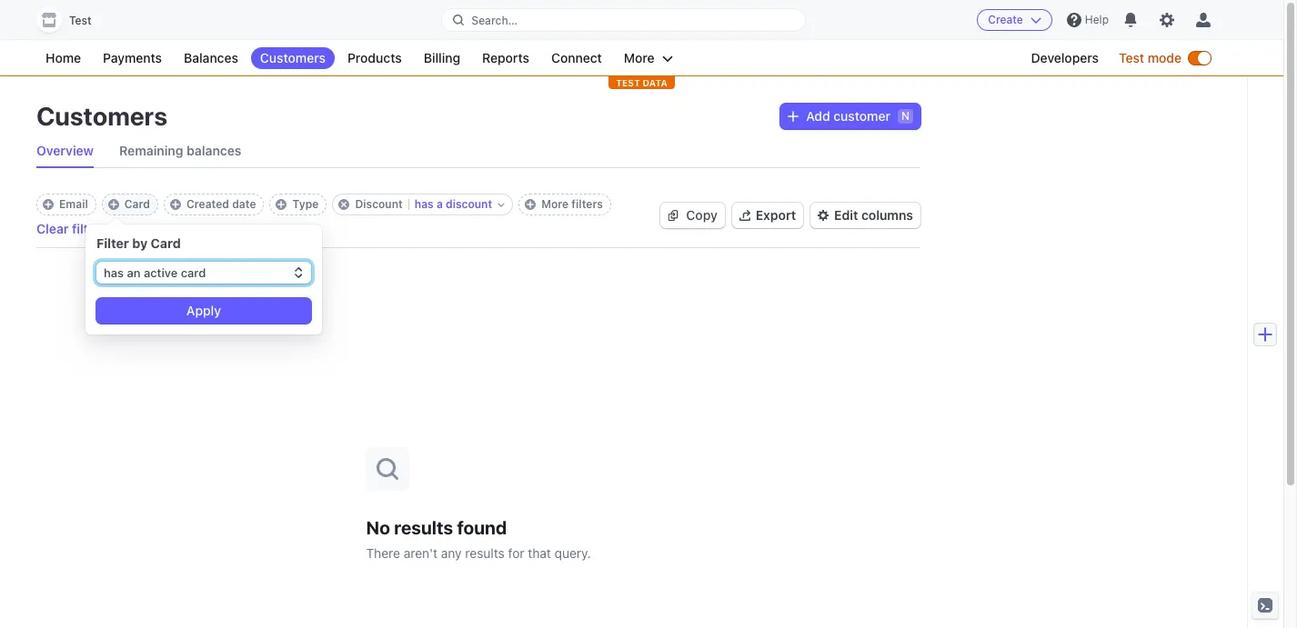 Task type: describe. For each thing, give the bounding box(es) containing it.
help
[[1085, 13, 1109, 26]]

home
[[45, 50, 81, 66]]

home link
[[36, 47, 90, 69]]

svg image inside copy popup button
[[668, 210, 679, 221]]

test data
[[616, 77, 668, 88]]

created
[[187, 197, 229, 211]]

connect
[[551, 50, 602, 66]]

has
[[415, 197, 434, 211]]

overview
[[36, 143, 94, 158]]

1 horizontal spatial customers
[[260, 50, 326, 66]]

clear
[[36, 221, 69, 237]]

edit discount image
[[498, 201, 505, 208]]

test button
[[36, 7, 110, 33]]

export button
[[732, 202, 804, 228]]

reports
[[482, 50, 530, 66]]

export
[[756, 207, 796, 222]]

no results found there aren't any results for that query.
[[366, 517, 591, 561]]

edit
[[835, 207, 858, 222]]

no
[[366, 517, 390, 538]]

more for more filters
[[542, 197, 569, 211]]

remaining balances
[[119, 143, 242, 158]]

clear filters button
[[36, 221, 108, 237]]

discount
[[355, 197, 403, 211]]

remove discount image
[[339, 199, 350, 210]]

balances
[[184, 50, 238, 66]]

aren't
[[404, 545, 438, 561]]

copy button
[[661, 202, 725, 228]]

add
[[806, 108, 830, 124]]

card inside clear filters toolbar
[[124, 197, 150, 211]]

search…
[[472, 13, 518, 27]]

found
[[457, 517, 507, 538]]

query.
[[555, 545, 591, 561]]

help button
[[1060, 5, 1116, 35]]

create
[[988, 13, 1024, 26]]

edit columns button
[[811, 202, 921, 228]]

any
[[441, 545, 462, 561]]

test
[[616, 77, 640, 88]]

customers link
[[251, 47, 335, 69]]

more for more
[[624, 50, 655, 66]]

more button
[[615, 47, 682, 69]]

for
[[508, 545, 525, 561]]

copy
[[686, 207, 718, 222]]

apply
[[186, 303, 221, 318]]

products
[[348, 50, 402, 66]]

filter by card
[[96, 236, 181, 251]]

products link
[[338, 47, 411, 69]]

remaining
[[119, 143, 183, 158]]

test for test
[[69, 14, 92, 27]]



Task type: locate. For each thing, give the bounding box(es) containing it.
1 horizontal spatial results
[[465, 545, 505, 561]]

filters down email
[[72, 221, 108, 237]]

0 vertical spatial results
[[394, 517, 453, 538]]

0 horizontal spatial more
[[542, 197, 569, 211]]

date
[[232, 197, 256, 211]]

has a discount
[[415, 197, 492, 211]]

billing
[[424, 50, 460, 66]]

filters for more filters
[[572, 197, 603, 211]]

0 horizontal spatial card
[[124, 197, 150, 211]]

svg image left the copy
[[668, 210, 679, 221]]

1 vertical spatial results
[[465, 545, 505, 561]]

svg image
[[788, 111, 799, 122], [668, 210, 679, 221]]

0 vertical spatial filters
[[572, 197, 603, 211]]

1 vertical spatial filters
[[72, 221, 108, 237]]

balances link
[[175, 47, 247, 69]]

apply button
[[96, 298, 311, 324]]

data
[[643, 77, 668, 88]]

test up home
[[69, 14, 92, 27]]

1 horizontal spatial more
[[624, 50, 655, 66]]

payments
[[103, 50, 162, 66]]

test left the 'mode'
[[1119, 50, 1145, 66]]

1 vertical spatial test
[[1119, 50, 1145, 66]]

card
[[124, 197, 150, 211], [151, 236, 181, 251]]

results up aren't
[[394, 517, 453, 538]]

type
[[293, 197, 319, 211]]

n
[[902, 109, 910, 123]]

1 vertical spatial more
[[542, 197, 569, 211]]

developers
[[1031, 50, 1099, 66]]

more filters
[[542, 197, 603, 211]]

results
[[394, 517, 453, 538], [465, 545, 505, 561]]

customers left products
[[260, 50, 326, 66]]

developers link
[[1022, 47, 1108, 69]]

columns
[[862, 207, 914, 222]]

0 horizontal spatial test
[[69, 14, 92, 27]]

more up "test data"
[[624, 50, 655, 66]]

filters
[[572, 197, 603, 211], [72, 221, 108, 237]]

results down found on the left of the page
[[465, 545, 505, 561]]

Search… text field
[[443, 9, 805, 31]]

connect link
[[542, 47, 611, 69]]

test mode
[[1119, 50, 1182, 66]]

overview link
[[36, 135, 94, 167]]

customer
[[834, 108, 891, 124]]

1 vertical spatial svg image
[[668, 210, 679, 221]]

0 vertical spatial customers
[[260, 50, 326, 66]]

add created date image
[[170, 199, 181, 210]]

clear filters
[[36, 221, 108, 237]]

1 vertical spatial customers
[[36, 101, 167, 131]]

edit columns
[[835, 207, 914, 222]]

1 horizontal spatial filters
[[572, 197, 603, 211]]

that
[[528, 545, 551, 561]]

filters right add more filters image at the left top of page
[[572, 197, 603, 211]]

more inside button
[[624, 50, 655, 66]]

filter
[[96, 236, 129, 251]]

1 horizontal spatial card
[[151, 236, 181, 251]]

add type image
[[276, 199, 287, 210]]

more
[[624, 50, 655, 66], [542, 197, 569, 211]]

by
[[132, 236, 148, 251]]

discount
[[446, 197, 492, 211]]

1 horizontal spatial svg image
[[788, 111, 799, 122]]

test
[[69, 14, 92, 27], [1119, 50, 1145, 66]]

customers up overview
[[36, 101, 167, 131]]

1 horizontal spatial test
[[1119, 50, 1145, 66]]

card right "add card" icon
[[124, 197, 150, 211]]

0 horizontal spatial filters
[[72, 221, 108, 237]]

billing link
[[415, 47, 470, 69]]

clear filters toolbar
[[36, 194, 646, 237]]

customers
[[260, 50, 326, 66], [36, 101, 167, 131]]

add more filters image
[[525, 199, 536, 210]]

email
[[59, 197, 88, 211]]

reports link
[[473, 47, 539, 69]]

there
[[366, 545, 400, 561]]

create button
[[977, 9, 1053, 31]]

add customer
[[806, 108, 891, 124]]

payments link
[[94, 47, 171, 69]]

filters for clear filters
[[72, 221, 108, 237]]

test for test mode
[[1119, 50, 1145, 66]]

add email image
[[43, 199, 54, 210]]

remaining balances link
[[119, 135, 242, 167]]

0 vertical spatial card
[[124, 197, 150, 211]]

0 horizontal spatial svg image
[[668, 210, 679, 221]]

card right by at left
[[151, 236, 181, 251]]

a
[[437, 197, 443, 211]]

0 vertical spatial test
[[69, 14, 92, 27]]

Search… search field
[[443, 9, 805, 31]]

0 vertical spatial svg image
[[788, 111, 799, 122]]

0 horizontal spatial customers
[[36, 101, 167, 131]]

balances
[[187, 143, 242, 158]]

0 vertical spatial more
[[624, 50, 655, 66]]

0 horizontal spatial results
[[394, 517, 453, 538]]

add card image
[[108, 199, 119, 210]]

svg image left the add
[[788, 111, 799, 122]]

test inside test button
[[69, 14, 92, 27]]

1 vertical spatial card
[[151, 236, 181, 251]]

more right add more filters image at the left top of page
[[542, 197, 569, 211]]

more inside clear filters toolbar
[[542, 197, 569, 211]]

tab list containing overview
[[36, 135, 921, 168]]

created date
[[187, 197, 256, 211]]

tab list
[[36, 135, 921, 168]]

mode
[[1148, 50, 1182, 66]]



Task type: vqa. For each thing, say whether or not it's contained in the screenshot.
Card in the clear filters 'toolbar'
yes



